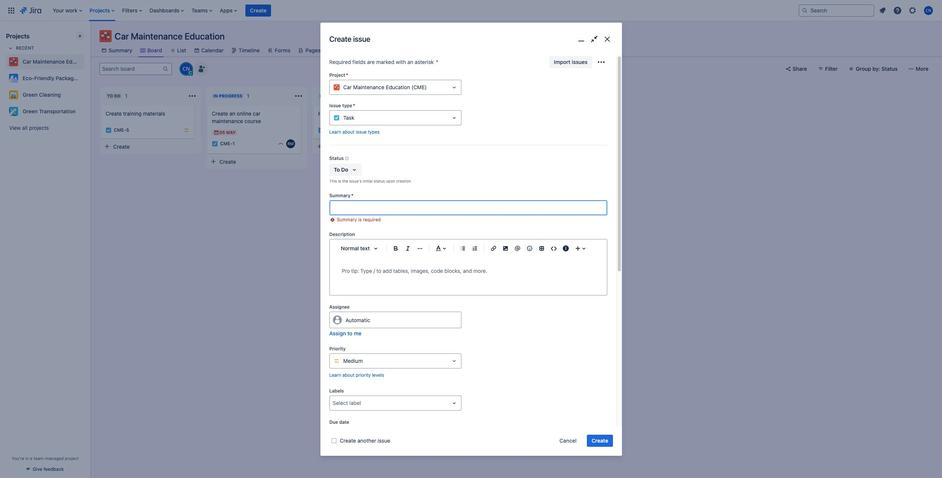 Task type: vqa. For each thing, say whether or not it's contained in the screenshot.
learn more
no



Task type: describe. For each thing, give the bounding box(es) containing it.
exit full screen image
[[589, 34, 600, 45]]

0 horizontal spatial list
[[49, 0, 793, 21]]

bold ⌘b image
[[391, 244, 400, 253]]

info panel image
[[561, 244, 570, 253]]

info image
[[344, 156, 350, 162]]

more formatting image
[[415, 244, 424, 253]]

1 list item from the left
[[50, 0, 84, 21]]

4 list item from the left
[[147, 0, 186, 21]]

italic ⌘i image
[[403, 244, 412, 253]]

text formatting group
[[390, 243, 426, 255]]

error image
[[329, 217, 335, 223]]

minimize image
[[576, 34, 587, 45]]

Description area, start typing to enter text. text field
[[342, 267, 595, 276]]

task image
[[318, 127, 324, 133]]

2 list item from the left
[[87, 0, 117, 21]]

collapse recent projects image
[[6, 44, 15, 53]]

3 list item from the left
[[120, 0, 144, 21]]

task image for high "image"
[[212, 141, 218, 147]]

Search field
[[799, 4, 874, 16]]

6 list item from the left
[[218, 0, 239, 21]]

primary element
[[5, 0, 793, 21]]

code snippet ``` image
[[549, 244, 558, 253]]

list formating group
[[457, 243, 481, 255]]



Task type: locate. For each thing, give the bounding box(es) containing it.
emoji : image
[[525, 244, 534, 253]]

list
[[49, 0, 793, 21], [876, 4, 938, 17]]

None search field
[[799, 4, 874, 16]]

banner
[[0, 0, 942, 21]]

0 vertical spatial task image
[[106, 127, 112, 133]]

due date: 05 may 2023 image
[[213, 130, 219, 136]]

add image, video, or file image
[[501, 244, 510, 253]]

table ⇧⌥t image
[[537, 244, 546, 253]]

1 vertical spatial task image
[[212, 141, 218, 147]]

7 list item from the left
[[245, 0, 271, 21]]

0 vertical spatial open image
[[450, 83, 459, 92]]

0 horizontal spatial task image
[[106, 127, 112, 133]]

Search board field
[[100, 64, 162, 74]]

link ⌘k image
[[489, 244, 498, 253]]

task image for medium image
[[106, 127, 112, 133]]

due date: 05 may 2023 image
[[213, 130, 219, 136]]

None text field
[[333, 400, 334, 408]]

jira image
[[20, 6, 41, 15], [20, 6, 41, 15]]

more actions for this issue image
[[597, 58, 606, 67]]

renee manneh image
[[286, 139, 295, 149]]

None text field
[[330, 201, 607, 215]]

bullet list ⌘⇧8 image
[[458, 244, 467, 253]]

high image
[[278, 141, 284, 147]]

3 open image from the top
[[450, 357, 459, 366]]

open image
[[450, 83, 459, 92], [450, 113, 459, 122], [450, 357, 459, 366]]

1 horizontal spatial list
[[876, 4, 938, 17]]

open image
[[450, 399, 459, 408]]

search image
[[802, 7, 808, 13]]

medium image
[[184, 127, 190, 133]]

5 list item from the left
[[189, 0, 215, 21]]

2 open image from the top
[[450, 113, 459, 122]]

discard changes and close image
[[602, 34, 613, 45]]

1 horizontal spatial task image
[[212, 141, 218, 147]]

2 vertical spatial open image
[[450, 357, 459, 366]]

1 open image from the top
[[450, 83, 459, 92]]

task image
[[106, 127, 112, 133], [212, 141, 218, 147]]

mention @ image
[[513, 244, 522, 253]]

list item
[[50, 0, 84, 21], [87, 0, 117, 21], [120, 0, 144, 21], [147, 0, 186, 21], [189, 0, 215, 21], [218, 0, 239, 21], [245, 0, 271, 21]]

1 vertical spatial open image
[[450, 113, 459, 122]]

numbered list ⌘⇧7 image
[[470, 244, 479, 253]]

dialog
[[320, 23, 622, 479]]



